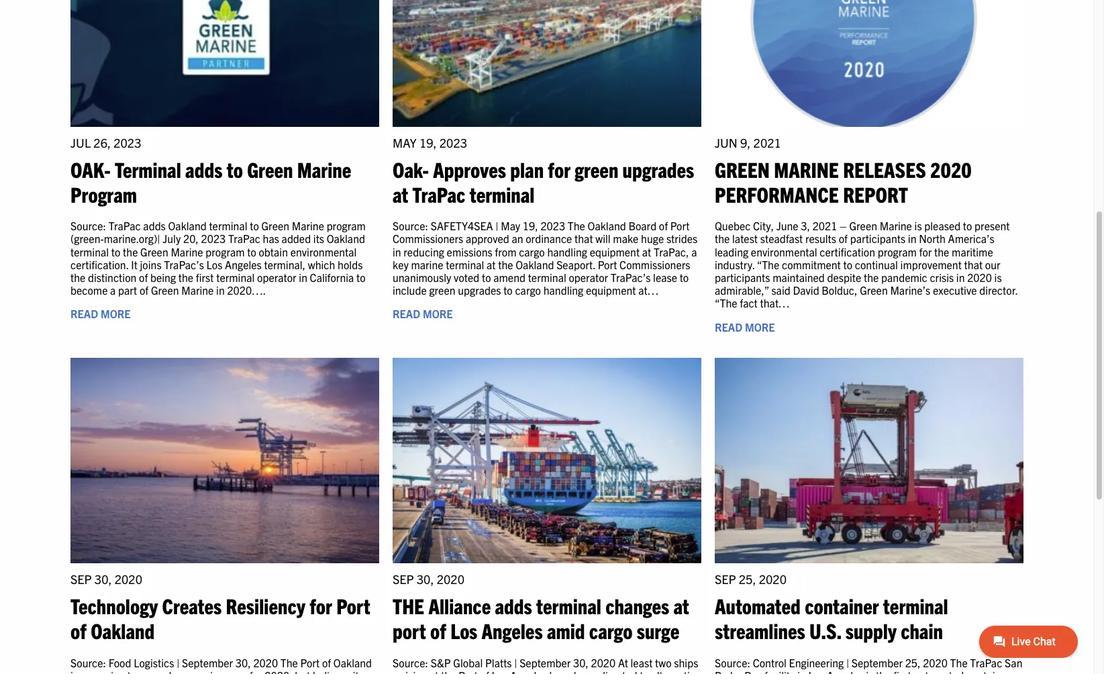 Task type: locate. For each thing, give the bounding box(es) containing it.
for right resiliency
[[310, 592, 332, 619]]

1 horizontal spatial operator
[[569, 271, 609, 284]]

0 vertical spatial first
[[196, 271, 214, 284]]

a
[[692, 245, 697, 258], [110, 284, 116, 297], [158, 669, 163, 674]]

at inside oak- approves plan for green upgrades at trapac terminal
[[393, 181, 408, 207]]

20,
[[183, 232, 199, 245]]

1 horizontal spatial green
[[575, 156, 619, 182]]

green inside the source: safety4sea | may 19, 2023 the oakland board of port commissioners approved an ordinance that will make huge strides in reducing emissions from cargo handling equipment at trapac, a key marine terminal at the oakland seaport. port commissioners unanimously voted to amend terminal operator trapac's lease to include green upgrades to cargo handling equipment at…
[[429, 284, 456, 297]]

read inside oak- terminal adds to green marine program 'article'
[[71, 307, 98, 321]]

2020 left "but"
[[253, 656, 278, 669]]

adds for terminal
[[495, 592, 532, 619]]

september down amid on the bottom of the page
[[520, 656, 571, 669]]

trapac's inside the source: safety4sea | may 19, 2023 the oakland board of port commissioners approved an ordinance that will make huge strides in reducing emissions from cargo handling equipment at trapac, a key marine terminal at the oakland seaport. port commissioners unanimously voted to amend terminal operator trapac's lease to include green upgrades to cargo handling equipment at…
[[611, 271, 651, 284]]

read more
[[71, 307, 131, 321], [393, 307, 453, 321], [715, 320, 775, 333]]

read more down become
[[71, 307, 131, 321]]

july
[[163, 232, 181, 245]]

may up oak-
[[393, 135, 417, 150]]

june
[[777, 219, 799, 233]]

oak- approves plan for green upgrades at trapac terminal article
[[393, 0, 702, 344]]

2023 right an
[[541, 219, 566, 233]]

| inside source: control engineering | september 25, 2020 the trapac san pedro bay facility in los angeles is the first automated containe
[[847, 656, 850, 669]]

0 horizontal spatial read
[[71, 307, 98, 321]]

leading
[[715, 245, 749, 258]]

adds inside source: trapac adds oakland terminal to green marine program (green-marine.org)| july 20, 2023 trapac has added its oakland terminal to the green marine program to obtain environmental certification. it joins trapac's los angeles terminal, which holds the distinction of being the first terminal operator in california to become a part of green marine in 2020….
[[143, 219, 166, 233]]

oakland left 'board'
[[588, 219, 626, 233]]

source: left s&p
[[393, 656, 429, 669]]

environmental inside source: trapac adds oakland terminal to green marine program (green-marine.org)| july 20, 2023 trapac has added its oakland terminal to the green marine program to obtain environmental certification. it joins trapac's los angeles terminal, which holds the distinction of being the first terminal operator in california to become a part of green marine in 2020….
[[291, 245, 357, 258]]

3 sep from the left
[[715, 572, 737, 587]]

quebec
[[715, 219, 751, 233]]

at
[[393, 181, 408, 207], [487, 258, 496, 271], [674, 592, 690, 619], [430, 669, 439, 674]]

oak- terminal adds to green marine program
[[71, 156, 351, 207]]

david
[[793, 284, 820, 297]]

| left an
[[496, 219, 499, 233]]

the up crisis
[[935, 245, 950, 258]]

2 horizontal spatial september
[[852, 656, 903, 669]]

source: for technology creates resiliency for port of oakland
[[71, 656, 106, 669]]

angeles inside the alliance adds terminal changes at port of los angeles amid cargo surge
[[482, 617, 543, 644]]

source: food logistics | september 30, 2020 the port of oakland is preparing to see a decrease in cargo for 2020, but believes it
[[71, 656, 372, 674]]

handling down seaport.
[[544, 284, 584, 297]]

green
[[715, 156, 770, 182]]

of right 'board'
[[659, 219, 668, 233]]

1 horizontal spatial read
[[393, 307, 421, 321]]

in left reducing
[[393, 245, 401, 258]]

read more link inside oak- approves plan for green upgrades at trapac terminal article
[[393, 307, 453, 321]]

of right the port on the bottom of the page
[[431, 617, 447, 644]]

source: left food
[[71, 656, 106, 669]]

marine
[[774, 156, 839, 182]]

read more link
[[71, 307, 131, 321], [393, 307, 453, 321], [715, 320, 775, 333]]

september down technology creates resiliency for port of oakland
[[182, 656, 233, 669]]

2020 left "at"
[[591, 656, 616, 669]]

oakland
[[168, 219, 207, 233], [588, 219, 626, 233], [327, 232, 365, 245], [516, 258, 554, 271], [91, 617, 155, 644], [334, 656, 372, 669]]

1 horizontal spatial read more
[[393, 307, 453, 321]]

holds
[[338, 258, 363, 271]]

in left north
[[909, 232, 917, 245]]

an
[[512, 232, 524, 245]]

september inside source: food logistics | september 30, 2020 the port of oakland is preparing to see a decrease in cargo for 2020, but believes it
[[182, 656, 233, 669]]

0 horizontal spatial read more
[[71, 307, 131, 321]]

1 horizontal spatial more
[[423, 307, 453, 321]]

despite
[[828, 271, 862, 284]]

2 environmental from the left
[[751, 245, 818, 258]]

1 vertical spatial 19,
[[523, 219, 538, 233]]

25,
[[739, 572, 757, 587], [906, 656, 921, 669]]

source: inside source: food logistics | september 30, 2020 the port of oakland is preparing to see a decrease in cargo for 2020, but believes it
[[71, 656, 106, 669]]

of
[[659, 219, 668, 233], [839, 232, 848, 245], [139, 271, 148, 284], [140, 284, 149, 297], [71, 617, 87, 644], [431, 617, 447, 644], [322, 656, 331, 669], [481, 669, 490, 674]]

read more down "include" at the left
[[393, 307, 453, 321]]

0 vertical spatial participants
[[851, 232, 906, 245]]

at trapac,
[[643, 245, 689, 258]]

to inside source: s&p global platts | september 30, 2020 at least two ships arriving at the port of los angeles have been diverted to alternativ
[[640, 669, 649, 674]]

source: inside source: s&p global platts | september 30, 2020 at least two ships arriving at the port of los angeles have been diverted to alternativ
[[393, 656, 429, 669]]

to
[[227, 156, 243, 182], [250, 219, 259, 233], [964, 219, 973, 233], [111, 245, 120, 258], [247, 245, 256, 258], [844, 258, 853, 271], [357, 271, 366, 284], [482, 271, 491, 284], [680, 271, 689, 284], [504, 284, 513, 297], [128, 669, 137, 674], [640, 669, 649, 674]]

is left preparing
[[71, 669, 78, 674]]

0 horizontal spatial more
[[101, 307, 131, 321]]

1 september from the left
[[182, 656, 233, 669]]

is
[[915, 219, 923, 233], [995, 271, 1002, 284], [71, 669, 78, 674], [867, 669, 874, 674]]

|
[[496, 219, 499, 233], [177, 656, 180, 669], [515, 656, 517, 669], [847, 656, 850, 669]]

0 horizontal spatial first
[[196, 271, 214, 284]]

read more link inside oak- terminal adds to green marine program 'article'
[[71, 307, 131, 321]]

cargo
[[519, 245, 545, 258], [515, 284, 541, 297], [590, 617, 633, 644], [221, 669, 247, 674]]

green
[[575, 156, 619, 182], [429, 284, 456, 297]]

sep up automated
[[715, 572, 737, 587]]

source: control engineering | september 25, 2020 the trapac san pedro bay facility in los angeles is the first automated containe
[[715, 656, 1023, 674]]

1 vertical spatial first
[[894, 669, 912, 674]]

1 vertical spatial green
[[429, 284, 456, 297]]

0 vertical spatial handling
[[548, 245, 588, 258]]

1 horizontal spatial adds
[[185, 156, 223, 182]]

2 vertical spatial adds
[[495, 592, 532, 619]]

0 horizontal spatial sep 30, 2020
[[71, 572, 142, 587]]

19, right approved
[[523, 219, 538, 233]]

at right the changes
[[674, 592, 690, 619]]

for right plan
[[548, 156, 571, 182]]

program
[[327, 219, 366, 233], [206, 245, 245, 258], [878, 245, 917, 258]]

sep inside the alliance adds terminal changes at port of los angeles amid cargo surge article
[[393, 572, 414, 587]]

read more down fact
[[715, 320, 775, 333]]

30, left 2020,
[[236, 656, 251, 669]]

1 vertical spatial commissioners
[[620, 258, 691, 271]]

read for program
[[71, 307, 98, 321]]

1 horizontal spatial participants
[[851, 232, 906, 245]]

equipment
[[590, 245, 640, 258], [586, 284, 636, 297]]

crisis
[[930, 271, 954, 284]]

0 horizontal spatial september
[[182, 656, 233, 669]]

los inside source: trapac adds oakland terminal to green marine program (green-marine.org)| july 20, 2023 trapac has added its oakland terminal to the green marine program to obtain environmental certification. it joins trapac's los angeles terminal, which holds the distinction of being the first terminal operator in california to become a part of green marine in 2020….
[[207, 258, 223, 271]]

present
[[975, 219, 1010, 233]]

1 vertical spatial may
[[501, 219, 521, 233]]

in inside source: control engineering | september 25, 2020 the trapac san pedro bay facility in los angeles is the first automated containe
[[798, 669, 806, 674]]

2 horizontal spatial program
[[878, 245, 917, 258]]

2 horizontal spatial sep
[[715, 572, 737, 587]]

sep for automated container terminal streamlines u.s. supply chain
[[715, 572, 737, 587]]

2 operator from the left
[[569, 271, 609, 284]]

| right platts
[[515, 656, 517, 669]]

los up global
[[451, 617, 478, 644]]

2 sep from the left
[[393, 572, 414, 587]]

handling
[[548, 245, 588, 258], [544, 284, 584, 297]]

2 sep 30, 2020 from the left
[[393, 572, 465, 587]]

a right the 'at trapac,'
[[692, 245, 697, 258]]

september inside source: control engineering | september 25, 2020 the trapac san pedro bay facility in los angeles is the first automated containe
[[852, 656, 903, 669]]

automated container terminal streamlines u.s. supply chain article
[[715, 358, 1024, 674]]

for inside oak- approves plan for green upgrades at trapac terminal
[[548, 156, 571, 182]]

1 horizontal spatial trapac's
[[611, 271, 651, 284]]

0 horizontal spatial "the
[[715, 296, 738, 310]]

is right executive
[[995, 271, 1002, 284]]

read more inside oak- terminal adds to green marine program 'article'
[[71, 307, 131, 321]]

1 horizontal spatial environmental
[[751, 245, 818, 258]]

0 horizontal spatial may
[[393, 135, 417, 150]]

2023 inside the source: safety4sea | may 19, 2023 the oakland board of port commissioners approved an ordinance that will make huge strides in reducing emissions from cargo handling equipment at trapac, a key marine terminal at the oakland seaport. port commissioners unanimously voted to amend terminal operator trapac's lease to include green upgrades to cargo handling equipment at…
[[541, 219, 566, 233]]

angeles left 'have' on the bottom of the page
[[510, 669, 547, 674]]

performance
[[715, 181, 839, 207]]

1 horizontal spatial "the
[[757, 258, 780, 271]]

sep 30, 2020 inside technology creates resiliency for port of oakland article
[[71, 572, 142, 587]]

amend
[[494, 271, 526, 284]]

adds inside the alliance adds terminal changes at port of los angeles amid cargo surge
[[495, 592, 532, 619]]

0 horizontal spatial trapac's
[[164, 258, 204, 271]]

commissioners up the marine
[[393, 232, 464, 245]]

equipment left at…
[[586, 284, 636, 297]]

first down 20,
[[196, 271, 214, 284]]

0 horizontal spatial adds
[[143, 219, 166, 233]]

30, inside source: s&p global platts | september 30, 2020 at least two ships arriving at the port of los angeles have been diverted to alternativ
[[574, 656, 589, 669]]

more for at
[[423, 307, 453, 321]]

1 horizontal spatial sep 30, 2020
[[393, 572, 465, 587]]

source: for the alliance adds terminal changes at port of los angeles amid cargo surge
[[393, 656, 429, 669]]

19, up oak-
[[420, 135, 437, 150]]

1 sep 30, 2020 from the left
[[71, 572, 142, 587]]

green inside the "oak- terminal adds to green marine program"
[[247, 156, 293, 182]]

commissioners down huge
[[620, 258, 691, 271]]

jun 9, 2021
[[715, 135, 782, 150]]

source: for automated container terminal streamlines u.s. supply chain
[[715, 656, 751, 669]]

2020
[[931, 156, 972, 182], [968, 271, 993, 284], [115, 572, 142, 587], [437, 572, 465, 587], [759, 572, 787, 587], [253, 656, 278, 669], [591, 656, 616, 669], [924, 656, 948, 669]]

oakland down 'ordinance'
[[516, 258, 554, 271]]

is down supply
[[867, 669, 874, 674]]

30,
[[95, 572, 112, 587], [417, 572, 434, 587], [236, 656, 251, 669], [574, 656, 589, 669]]

adds inside the "oak- terminal adds to green marine program"
[[185, 156, 223, 182]]

a left part
[[110, 284, 116, 297]]

2 horizontal spatial read more link
[[715, 320, 775, 333]]

sep up technology
[[71, 572, 92, 587]]

1 operator from the left
[[257, 271, 297, 284]]

0 horizontal spatial sep
[[71, 572, 92, 587]]

of right results
[[839, 232, 848, 245]]

30, up technology
[[95, 572, 112, 587]]

sep 30, 2020 for the
[[393, 572, 465, 587]]

1 vertical spatial a
[[110, 284, 116, 297]]

the for technology creates resiliency for port of oakland
[[281, 656, 298, 669]]

0 horizontal spatial upgrades
[[458, 284, 501, 297]]

a inside source: trapac adds oakland terminal to green marine program (green-marine.org)| july 20, 2023 trapac has added its oakland terminal to the green marine program to obtain environmental certification. it joins trapac's los angeles terminal, which holds the distinction of being the first terminal operator in california to become a part of green marine in 2020….
[[110, 284, 116, 297]]

read down fact
[[715, 320, 743, 333]]

0 horizontal spatial 25,
[[739, 572, 757, 587]]

september for automated
[[852, 656, 903, 669]]

terminal inside automated container terminal streamlines u.s. supply chain
[[884, 592, 949, 619]]

in left which
[[299, 271, 308, 284]]

trapac left "san"
[[971, 656, 1003, 669]]

environmental up california at left
[[291, 245, 357, 258]]

3 september from the left
[[852, 656, 903, 669]]

at inside the source: safety4sea | may 19, 2023 the oakland board of port commissioners approved an ordinance that will make huge strides in reducing emissions from cargo handling equipment at trapac, a key marine terminal at the oakland seaport. port commissioners unanimously voted to amend terminal operator trapac's lease to include green upgrades to cargo handling equipment at…
[[487, 258, 496, 271]]

0 horizontal spatial program
[[206, 245, 245, 258]]

sep inside technology creates resiliency for port of oakland article
[[71, 572, 92, 587]]

sep inside automated container terminal streamlines u.s. supply chain article
[[715, 572, 737, 587]]

1 vertical spatial that
[[965, 258, 983, 271]]

read more link down fact
[[715, 320, 775, 333]]

distinction
[[88, 271, 137, 284]]

1 horizontal spatial september
[[520, 656, 571, 669]]

first left automated
[[894, 669, 912, 674]]

marine inside quebec city, june 3, 2021 – green marine is pleased to present the latest steadfast results of participants in north america's leading environmental certification program for the maritime industry. "the commitment to continual improvement that our participants maintained despite the pandemic crisis in 2020 is admirable," said david bolduc, green marine's executive director. "the fact that…
[[880, 219, 913, 233]]

upgrades up 'board'
[[623, 156, 695, 182]]

sep 30, 2020 up technology
[[71, 572, 142, 587]]

operator inside the source: safety4sea | may 19, 2023 the oakland board of port commissioners approved an ordinance that will make huge strides in reducing emissions from cargo handling equipment at trapac, a key marine terminal at the oakland seaport. port commissioners unanimously voted to amend terminal operator trapac's lease to include green upgrades to cargo handling equipment at…
[[569, 271, 609, 284]]

1 vertical spatial upgrades
[[458, 284, 501, 297]]

more down part
[[101, 307, 131, 321]]

read more link down "include" at the left
[[393, 307, 453, 321]]

1 horizontal spatial may
[[501, 219, 521, 233]]

participants up "continual"
[[851, 232, 906, 245]]

1 horizontal spatial commissioners
[[620, 258, 691, 271]]

operator
[[257, 271, 297, 284], [569, 271, 609, 284]]

0 horizontal spatial the
[[281, 656, 298, 669]]

california
[[310, 271, 354, 284]]

sep 30, 2020 inside the alliance adds terminal changes at port of los angeles amid cargo surge article
[[393, 572, 465, 587]]

1 horizontal spatial 25,
[[906, 656, 921, 669]]

that inside the source: safety4sea | may 19, 2023 the oakland board of port commissioners approved an ordinance that will make huge strides in reducing emissions from cargo handling equipment at trapac, a key marine terminal at the oakland seaport. port commissioners unanimously voted to amend terminal operator trapac's lease to include green upgrades to cargo handling equipment at…
[[575, 232, 593, 245]]

at down may 19, 2023
[[393, 181, 408, 207]]

1 environmental from the left
[[291, 245, 357, 258]]

source: inside source: control engineering | september 25, 2020 the trapac san pedro bay facility in los angeles is the first automated containe
[[715, 656, 751, 669]]

1 vertical spatial handling
[[544, 284, 584, 297]]

the left "san"
[[951, 656, 968, 669]]

los right global
[[492, 669, 508, 674]]

"the left fact
[[715, 296, 738, 310]]

angeles inside source: control engineering | september 25, 2020 the trapac san pedro bay facility in los angeles is the first automated containe
[[827, 669, 864, 674]]

angeles up 2020…. in the top left of the page
[[225, 258, 262, 271]]

food
[[109, 656, 131, 669]]

2 horizontal spatial read
[[715, 320, 743, 333]]

2020 down the chain
[[924, 656, 948, 669]]

1 horizontal spatial read more link
[[393, 307, 453, 321]]

automated
[[715, 592, 801, 619]]

for inside technology creates resiliency for port of oakland
[[310, 592, 332, 619]]

port left the
[[337, 592, 371, 619]]

first inside source: trapac adds oakland terminal to green marine program (green-marine.org)| july 20, 2023 trapac has added its oakland terminal to the green marine program to obtain environmental certification. it joins trapac's los angeles terminal, which holds the distinction of being the first terminal operator in california to become a part of green marine in 2020….
[[196, 271, 214, 284]]

| inside source: s&p global platts | september 30, 2020 at least two ships arriving at the port of los angeles have been diverted to alternativ
[[515, 656, 517, 669]]

green
[[247, 156, 293, 182], [262, 219, 290, 233], [850, 219, 878, 233], [140, 245, 168, 258], [151, 284, 179, 297], [860, 284, 888, 297]]

1 horizontal spatial upgrades
[[623, 156, 695, 182]]

2021 –
[[813, 219, 847, 233]]

1 horizontal spatial that
[[965, 258, 983, 271]]

arriving
[[393, 669, 427, 674]]

more
[[101, 307, 131, 321], [423, 307, 453, 321], [745, 320, 775, 333]]

read more link for at
[[393, 307, 453, 321]]

source: inside source: trapac adds oakland terminal to green marine program (green-marine.org)| july 20, 2023 trapac has added its oakland terminal to the green marine program to obtain environmental certification. it joins trapac's los angeles terminal, which holds the distinction of being the first terminal operator in california to become a part of green marine in 2020….
[[71, 219, 106, 233]]

marine inside the "oak- terminal adds to green marine program"
[[297, 156, 351, 182]]

port inside source: s&p global platts | september 30, 2020 at least two ships arriving at the port of los angeles have been diverted to alternativ
[[459, 669, 478, 674]]

0 horizontal spatial environmental
[[291, 245, 357, 258]]

adds right alliance at the bottom of page
[[495, 592, 532, 619]]

1 vertical spatial "the
[[715, 296, 738, 310]]

| right engineering
[[847, 656, 850, 669]]

admirable,"
[[715, 284, 769, 297]]

include
[[393, 284, 427, 297]]

0 horizontal spatial green
[[429, 284, 456, 297]]

angeles down u.s.
[[827, 669, 864, 674]]

of inside technology creates resiliency for port of oakland
[[71, 617, 87, 644]]

1 horizontal spatial the
[[568, 219, 586, 233]]

more for program
[[101, 307, 131, 321]]

1 vertical spatial participants
[[715, 271, 771, 284]]

being
[[150, 271, 176, 284]]

upgrades down emissions
[[458, 284, 501, 297]]

plan
[[511, 156, 544, 182]]

trapac's down 20,
[[164, 258, 204, 271]]

the down an
[[498, 258, 513, 271]]

is inside source: control engineering | september 25, 2020 the trapac san pedro bay facility in los angeles is the first automated containe
[[867, 669, 874, 674]]

source: down "program"
[[71, 219, 106, 233]]

port down will
[[598, 258, 617, 271]]

1 horizontal spatial a
[[158, 669, 163, 674]]

0 horizontal spatial that
[[575, 232, 593, 245]]

terminal inside oak- approves plan for green upgrades at trapac terminal
[[470, 181, 535, 207]]

to inside the "oak- terminal adds to green marine program"
[[227, 156, 243, 182]]

bolduc,
[[822, 284, 858, 297]]

25, up automated
[[739, 572, 757, 587]]

september inside source: s&p global platts | september 30, 2020 at least two ships arriving at the port of los angeles have been diverted to alternativ
[[520, 656, 571, 669]]

the
[[568, 219, 586, 233], [281, 656, 298, 669], [951, 656, 968, 669]]

oakland inside source: food logistics | september 30, 2020 the port of oakland is preparing to see a decrease in cargo for 2020, but believes it
[[334, 656, 372, 669]]

of inside quebec city, june 3, 2021 – green marine is pleased to present the latest steadfast results of participants in north america's leading environmental certification program for the maritime industry. "the commitment to continual improvement that our participants maintained despite the pandemic crisis in 2020 is admirable," said david bolduc, green marine's executive director. "the fact that…
[[839, 232, 848, 245]]

that inside quebec city, june 3, 2021 – green marine is pleased to present the latest steadfast results of participants in north america's leading environmental certification program for the maritime industry. "the commitment to continual improvement that our participants maintained despite the pandemic crisis in 2020 is admirable," said david bolduc, green marine's executive director. "the fact that…
[[965, 258, 983, 271]]

improvement
[[901, 258, 962, 271]]

2020 inside source: food logistics | september 30, 2020 the port of oakland is preparing to see a decrease in cargo for 2020, but believes it
[[253, 656, 278, 669]]

program up pandemic
[[878, 245, 917, 258]]

read for at
[[393, 307, 421, 321]]

0 horizontal spatial participants
[[715, 271, 771, 284]]

source: left control
[[715, 656, 751, 669]]

0 vertical spatial equipment
[[590, 245, 640, 258]]

september for technology
[[182, 656, 233, 669]]

the left will
[[568, 219, 586, 233]]

1 horizontal spatial 19,
[[523, 219, 538, 233]]

the inside source: control engineering | september 25, 2020 the trapac san pedro bay facility in los angeles is the first automated containe
[[951, 656, 968, 669]]

2023 up approves
[[440, 135, 468, 150]]

1 vertical spatial 25,
[[906, 656, 921, 669]]

commissioners
[[393, 232, 464, 245], [620, 258, 691, 271]]

become
[[71, 284, 108, 297]]

los
[[207, 258, 223, 271], [451, 617, 478, 644], [492, 669, 508, 674], [809, 669, 825, 674]]

september
[[182, 656, 233, 669], [520, 656, 571, 669], [852, 656, 903, 669]]

environmental
[[291, 245, 357, 258], [751, 245, 818, 258]]

1 horizontal spatial first
[[894, 669, 912, 674]]

0 horizontal spatial read more link
[[71, 307, 131, 321]]

sep for the alliance adds terminal changes at port of los angeles amid cargo surge
[[393, 572, 414, 587]]

0 vertical spatial a
[[692, 245, 697, 258]]

1 sep from the left
[[71, 572, 92, 587]]

amid
[[547, 617, 585, 644]]

more inside oak- approves plan for green upgrades at trapac terminal article
[[423, 307, 453, 321]]

at down approved
[[487, 258, 496, 271]]

the for automated container terminal streamlines u.s. supply chain
[[951, 656, 968, 669]]

0 horizontal spatial operator
[[257, 271, 297, 284]]

at…
[[639, 284, 659, 297]]

2 september from the left
[[520, 656, 571, 669]]

2 horizontal spatial the
[[951, 656, 968, 669]]

the left joins
[[123, 245, 138, 258]]

terminal,
[[264, 258, 306, 271]]

the right arriving on the left
[[441, 669, 456, 674]]

first
[[196, 271, 214, 284], [894, 669, 912, 674]]

1 vertical spatial adds
[[143, 219, 166, 233]]

the right despite
[[864, 271, 879, 284]]

cargo inside source: food logistics | september 30, 2020 the port of oakland is preparing to see a decrease in cargo for 2020, but believes it
[[221, 669, 247, 674]]

los right being
[[207, 258, 223, 271]]

more down fact
[[745, 320, 775, 333]]

read inside green marine releases 2020 performance report article
[[715, 320, 743, 333]]

sep
[[71, 572, 92, 587], [393, 572, 414, 587], [715, 572, 737, 587]]

read more link inside green marine releases 2020 performance report article
[[715, 320, 775, 333]]

2 vertical spatial a
[[158, 669, 163, 674]]

marine's
[[891, 284, 931, 297]]

operator down will
[[569, 271, 609, 284]]

cargo up "at"
[[590, 617, 633, 644]]

chain
[[901, 617, 944, 644]]

0 vertical spatial adds
[[185, 156, 223, 182]]

0 vertical spatial upgrades
[[623, 156, 695, 182]]

2 horizontal spatial more
[[745, 320, 775, 333]]

2023 inside source: trapac adds oakland terminal to green marine program (green-marine.org)| july 20, 2023 trapac has added its oakland terminal to the green marine program to obtain environmental certification. it joins trapac's los angeles terminal, which holds the distinction of being the first terminal operator in california to become a part of green marine in 2020….
[[201, 232, 226, 245]]

alliance
[[429, 592, 491, 619]]

2 horizontal spatial a
[[692, 245, 697, 258]]

cargo inside the alliance adds terminal changes at port of los angeles amid cargo surge
[[590, 617, 633, 644]]

adds for to
[[185, 156, 223, 182]]

2020 inside green marine releases 2020 performance report
[[931, 156, 972, 182]]

of inside source: s&p global platts | september 30, 2020 at least two ships arriving at the port of los angeles have been diverted to alternativ
[[481, 669, 490, 674]]

read more link down become
[[71, 307, 131, 321]]

19, inside the source: safety4sea | may 19, 2023 the oakland board of port commissioners approved an ordinance that will make huge strides in reducing emissions from cargo handling equipment at trapac, a key marine terminal at the oakland seaport. port commissioners unanimously voted to amend terminal operator trapac's lease to include green upgrades to cargo handling equipment at…
[[523, 219, 538, 233]]

0 horizontal spatial 19,
[[420, 135, 437, 150]]

of right "but"
[[322, 656, 331, 669]]

green marine releases 2020 performance report article
[[715, 0, 1024, 344]]

0 vertical spatial that
[[575, 232, 593, 245]]

jun
[[715, 135, 738, 150]]

trapac
[[413, 181, 466, 207], [109, 219, 141, 233], [228, 232, 261, 245], [971, 656, 1003, 669]]

0 horizontal spatial a
[[110, 284, 116, 297]]

pandemic
[[882, 271, 928, 284]]

program right 'its'
[[327, 219, 366, 233]]

strides
[[667, 232, 698, 245]]

that
[[575, 232, 593, 245], [965, 258, 983, 271]]

0 horizontal spatial commissioners
[[393, 232, 464, 245]]

2 horizontal spatial adds
[[495, 592, 532, 619]]

0 vertical spatial green
[[575, 156, 619, 182]]

port right 2020,
[[301, 656, 320, 669]]

2 horizontal spatial read more
[[715, 320, 775, 333]]

1 horizontal spatial sep
[[393, 572, 414, 587]]

2020 up pleased
[[931, 156, 972, 182]]



Task type: vqa. For each thing, say whether or not it's contained in the screenshot.
within
no



Task type: describe. For each thing, give the bounding box(es) containing it.
north
[[920, 232, 946, 245]]

adds for oakland
[[143, 219, 166, 233]]

maritime
[[952, 245, 994, 258]]

huge
[[641, 232, 664, 245]]

2020 inside source: s&p global platts | september 30, 2020 at least two ships arriving at the port of los angeles have been diverted to alternativ
[[591, 656, 616, 669]]

port inside source: food logistics | september 30, 2020 the port of oakland is preparing to see a decrease in cargo for 2020, but believes it
[[301, 656, 320, 669]]

9,
[[741, 135, 751, 150]]

trapac inside oak- approves plan for green upgrades at trapac terminal
[[413, 181, 466, 207]]

of inside the source: safety4sea | may 19, 2023 the oakland board of port commissioners approved an ordinance that will make huge strides in reducing emissions from cargo handling equipment at trapac, a key marine terminal at the oakland seaport. port commissioners unanimously voted to amend terminal operator trapac's lease to include green upgrades to cargo handling equipment at…
[[659, 219, 668, 233]]

certification.
[[71, 258, 129, 271]]

in left 2020…. in the top left of the page
[[216, 284, 225, 297]]

terminal
[[115, 156, 181, 182]]

voted
[[454, 271, 480, 284]]

at
[[618, 656, 629, 669]]

oakland up holds
[[327, 232, 365, 245]]

part
[[118, 284, 137, 297]]

the alliance adds terminal changes at port of los angeles amid cargo surge article
[[393, 358, 702, 674]]

cargo down from
[[515, 284, 541, 297]]

angeles inside source: trapac adds oakland terminal to green marine program (green-marine.org)| july 20, 2023 trapac has added its oakland terminal to the green marine program to obtain environmental certification. it joins trapac's los angeles terminal, which holds the distinction of being the first terminal operator in california to become a part of green marine in 2020….
[[225, 258, 262, 271]]

first inside source: control engineering | september 25, 2020 the trapac san pedro bay facility in los angeles is the first automated containe
[[894, 669, 912, 674]]

director.
[[980, 284, 1018, 297]]

2021
[[754, 135, 782, 150]]

jul
[[71, 135, 91, 150]]

see
[[139, 669, 155, 674]]

certification
[[820, 245, 876, 258]]

emissions
[[447, 245, 493, 258]]

2020….
[[227, 284, 266, 297]]

automated container terminal streamlines u.s. supply chain
[[715, 592, 949, 644]]

the inside source: control engineering | september 25, 2020 the trapac san pedro bay facility in los angeles is the first automated containe
[[876, 669, 892, 674]]

releases
[[844, 156, 927, 182]]

pleased
[[925, 219, 961, 233]]

oak- approves plan for green upgrades at trapac terminal
[[393, 156, 695, 207]]

decrease
[[166, 669, 208, 674]]

program
[[71, 181, 137, 207]]

los inside source: s&p global platts | september 30, 2020 at least two ships arriving at the port of los angeles have been diverted to alternativ
[[492, 669, 508, 674]]

green inside oak- approves plan for green upgrades at trapac terminal
[[575, 156, 619, 182]]

read more link for program
[[71, 307, 131, 321]]

approved
[[466, 232, 510, 245]]

los inside the alliance adds terminal changes at port of los angeles amid cargo surge
[[451, 617, 478, 644]]

platts
[[486, 656, 512, 669]]

quebec city, june 3, 2021 – green marine is pleased to present the latest steadfast results of participants in north america's leading environmental certification program for the maritime industry. "the commitment to continual improvement that our participants maintained despite the pandemic crisis in 2020 is admirable," said david bolduc, green marine's executive director. "the fact that…
[[715, 219, 1018, 310]]

at inside source: s&p global platts | september 30, 2020 at least two ships arriving at the port of los angeles have been diverted to alternativ
[[430, 669, 439, 674]]

facility
[[765, 669, 796, 674]]

but
[[295, 669, 310, 674]]

oak-
[[393, 156, 429, 182]]

upgrades inside the source: safety4sea | may 19, 2023 the oakland board of port commissioners approved an ordinance that will make huge strides in reducing emissions from cargo handling equipment at trapac, a key marine terminal at the oakland seaport. port commissioners unanimously voted to amend terminal operator trapac's lease to include green upgrades to cargo handling equipment at…
[[458, 284, 501, 297]]

streamlines
[[715, 617, 806, 644]]

lease
[[654, 271, 678, 284]]

trapac inside source: control engineering | september 25, 2020 the trapac san pedro bay facility in los angeles is the first automated containe
[[971, 656, 1003, 669]]

sep for technology creates resiliency for port of oakland
[[71, 572, 92, 587]]

the right being
[[178, 271, 194, 284]]

latest
[[733, 232, 758, 245]]

0 vertical spatial 25,
[[739, 572, 757, 587]]

(green-
[[71, 232, 104, 245]]

0 vertical spatial "the
[[757, 258, 780, 271]]

safety4sea
[[431, 219, 493, 233]]

a inside the source: safety4sea | may 19, 2023 the oakland board of port commissioners approved an ordinance that will make huge strides in reducing emissions from cargo handling equipment at trapac, a key marine terminal at the oakland seaport. port commissioners unanimously voted to amend terminal operator trapac's lease to include green upgrades to cargo handling equipment at…
[[692, 245, 697, 258]]

fact
[[740, 296, 758, 310]]

upgrades inside oak- approves plan for green upgrades at trapac terminal
[[623, 156, 695, 182]]

2023 right 26, at the left of page
[[114, 135, 141, 150]]

oakland inside technology creates resiliency for port of oakland
[[91, 617, 155, 644]]

container
[[805, 592, 880, 619]]

0 vertical spatial 19,
[[420, 135, 437, 150]]

logistics
[[134, 656, 174, 669]]

two
[[656, 656, 672, 669]]

is left pleased
[[915, 219, 923, 233]]

the alliance adds terminal changes at port of los angeles amid cargo surge
[[393, 592, 690, 644]]

source: for oak- terminal adds to green marine program
[[71, 219, 106, 233]]

the left latest
[[715, 232, 730, 245]]

cargo right from
[[519, 245, 545, 258]]

port inside technology creates resiliency for port of oakland
[[337, 592, 371, 619]]

| inside source: food logistics | september 30, 2020 the port of oakland is preparing to see a decrease in cargo for 2020, but believes it
[[177, 656, 180, 669]]

in right crisis
[[957, 271, 965, 284]]

source: for oak- approves plan for green upgrades at trapac terminal
[[393, 219, 429, 233]]

industry.
[[715, 258, 755, 271]]

environmental inside quebec city, june 3, 2021 – green marine is pleased to present the latest steadfast results of participants in north america's leading environmental certification program for the maritime industry. "the commitment to continual improvement that our participants maintained despite the pandemic crisis in 2020 is admirable," said david bolduc, green marine's executive director. "the fact that…
[[751, 245, 818, 258]]

25, inside source: control engineering | september 25, 2020 the trapac san pedro bay facility in los angeles is the first automated containe
[[906, 656, 921, 669]]

sep 30, 2020 for technology
[[71, 572, 142, 587]]

of right it
[[139, 271, 148, 284]]

the
[[393, 592, 425, 619]]

our
[[986, 258, 1001, 271]]

have
[[550, 669, 572, 674]]

preparing
[[80, 669, 125, 674]]

1 vertical spatial equipment
[[586, 284, 636, 297]]

obtain
[[259, 245, 288, 258]]

make
[[613, 232, 639, 245]]

trapac left has
[[228, 232, 261, 245]]

a inside source: food logistics | september 30, 2020 the port of oakland is preparing to see a decrease in cargo for 2020, but believes it
[[158, 669, 163, 674]]

of right part
[[140, 284, 149, 297]]

0 vertical spatial commissioners
[[393, 232, 464, 245]]

2020 up alliance at the bottom of page
[[437, 572, 465, 587]]

board
[[629, 219, 657, 233]]

which
[[308, 258, 335, 271]]

terminal inside the alliance adds terminal changes at port of los angeles amid cargo surge
[[537, 592, 602, 619]]

read more for at
[[393, 307, 453, 321]]

has
[[263, 232, 279, 245]]

0 vertical spatial may
[[393, 135, 417, 150]]

operator inside source: trapac adds oakland terminal to green marine program (green-marine.org)| july 20, 2023 trapac has added its oakland terminal to the green marine program to obtain environmental certification. it joins trapac's los angeles terminal, which holds the distinction of being the first terminal operator in california to become a part of green marine in 2020….
[[257, 271, 297, 284]]

oakland down the "oak- terminal adds to green marine program"
[[168, 219, 207, 233]]

for inside source: food logistics | september 30, 2020 the port of oakland is preparing to see a decrease in cargo for 2020, but believes it
[[250, 669, 262, 674]]

control
[[753, 656, 787, 669]]

read more for program
[[71, 307, 131, 321]]

its
[[314, 232, 324, 245]]

1 horizontal spatial program
[[327, 219, 366, 233]]

port
[[393, 617, 426, 644]]

trapac down "program"
[[109, 219, 141, 233]]

program inside quebec city, june 3, 2021 – green marine is pleased to present the latest steadfast results of participants in north america's leading environmental certification program for the maritime industry. "the commitment to continual improvement that our participants maintained despite the pandemic crisis in 2020 is admirable," said david bolduc, green marine's executive director. "the fact that…
[[878, 245, 917, 258]]

san
[[1005, 656, 1023, 669]]

2020 up technology
[[115, 572, 142, 587]]

port up the 'at trapac,'
[[671, 219, 690, 233]]

read more inside green marine releases 2020 performance report article
[[715, 320, 775, 333]]

marine.org)|
[[104, 232, 160, 245]]

may 19, 2023
[[393, 135, 468, 150]]

may inside the source: safety4sea | may 19, 2023 the oakland board of port commissioners approved an ordinance that will make huge strides in reducing emissions from cargo handling equipment at trapac, a key marine terminal at the oakland seaport. port commissioners unanimously voted to amend terminal operator trapac's lease to include green upgrades to cargo handling equipment at…
[[501, 219, 521, 233]]

source: trapac adds oakland terminal to green marine program (green-marine.org)| july 20, 2023 trapac has added its oakland terminal to the green marine program to obtain environmental certification. it joins trapac's los angeles terminal, which holds the distinction of being the first terminal operator in california to become a part of green marine in 2020….
[[71, 219, 366, 297]]

unanimously
[[393, 271, 452, 284]]

at inside the alliance adds terminal changes at port of los angeles amid cargo surge
[[674, 592, 690, 619]]

of inside source: food logistics | september 30, 2020 the port of oakland is preparing to see a decrease in cargo for 2020, but believes it
[[322, 656, 331, 669]]

oak- terminal adds to green marine program article
[[71, 0, 379, 344]]

seaport.
[[557, 258, 596, 271]]

| inside the source: safety4sea | may 19, 2023 the oakland board of port commissioners approved an ordinance that will make huge strides in reducing emissions from cargo handling equipment at trapac, a key marine terminal at the oakland seaport. port commissioners unanimously voted to amend terminal operator trapac's lease to include green upgrades to cargo handling equipment at…
[[496, 219, 499, 233]]

2020 inside quebec city, june 3, 2021 – green marine is pleased to present the latest steadfast results of participants in north america's leading environmental certification program for the maritime industry. "the commitment to continual improvement that our participants maintained despite the pandemic crisis in 2020 is admirable," said david bolduc, green marine's executive director. "the fact that…
[[968, 271, 993, 284]]

creates
[[162, 592, 222, 619]]

for inside quebec city, june 3, 2021 – green marine is pleased to present the latest steadfast results of participants in north america's leading environmental certification program for the maritime industry. "the commitment to continual improvement that our participants maintained despite the pandemic crisis in 2020 is admirable," said david bolduc, green marine's executive director. "the fact that…
[[920, 245, 932, 258]]

2020 up automated
[[759, 572, 787, 587]]

the inside the source: safety4sea | may 19, 2023 the oakland board of port commissioners approved an ordinance that will make huge strides in reducing emissions from cargo handling equipment at trapac, a key marine terminal at the oakland seaport. port commissioners unanimously voted to amend terminal operator trapac's lease to include green upgrades to cargo handling equipment at…
[[568, 219, 586, 233]]

the inside source: s&p global platts | september 30, 2020 at least two ships arriving at the port of los angeles have been diverted to alternativ
[[441, 669, 456, 674]]

in inside the source: safety4sea | may 19, 2023 the oakland board of port commissioners approved an ordinance that will make huge strides in reducing emissions from cargo handling equipment at trapac, a key marine terminal at the oakland seaport. port commissioners unanimously voted to amend terminal operator trapac's lease to include green upgrades to cargo handling equipment at…
[[393, 245, 401, 258]]

of inside the alliance adds terminal changes at port of los angeles amid cargo surge
[[431, 617, 447, 644]]

2020 inside source: control engineering | september 25, 2020 the trapac san pedro bay facility in los angeles is the first automated containe
[[924, 656, 948, 669]]

ships
[[674, 656, 699, 669]]

it
[[131, 258, 138, 271]]

trapac's inside source: trapac adds oakland terminal to green marine program (green-marine.org)| july 20, 2023 trapac has added its oakland terminal to the green marine program to obtain environmental certification. it joins trapac's los angeles terminal, which holds the distinction of being the first terminal operator in california to become a part of green marine in 2020….
[[164, 258, 204, 271]]

2020,
[[265, 669, 293, 674]]

joins
[[140, 258, 162, 271]]

said
[[772, 284, 791, 297]]

technology creates resiliency for port of oakland article
[[71, 358, 379, 674]]

angeles inside source: s&p global platts | september 30, 2020 at least two ships arriving at the port of los angeles have been diverted to alternativ
[[510, 669, 547, 674]]

26,
[[94, 135, 111, 150]]

will
[[596, 232, 611, 245]]

engineering
[[790, 656, 844, 669]]

commitment
[[782, 258, 841, 271]]

30, up the
[[417, 572, 434, 587]]

the left distinction
[[71, 271, 86, 284]]

30, inside source: food logistics | september 30, 2020 the port of oakland is preparing to see a decrease in cargo for 2020, but believes it
[[236, 656, 251, 669]]

report
[[844, 181, 909, 207]]

global
[[454, 656, 483, 669]]

to inside source: food logistics | september 30, 2020 the port of oakland is preparing to see a decrease in cargo for 2020, but believes it
[[128, 669, 137, 674]]

is inside source: food logistics | september 30, 2020 the port of oakland is preparing to see a decrease in cargo for 2020, but believes it
[[71, 669, 78, 674]]

green marine releases 2020 performance report
[[715, 156, 972, 207]]

technology
[[71, 592, 158, 619]]

added
[[282, 232, 311, 245]]

in inside source: food logistics | september 30, 2020 the port of oakland is preparing to see a decrease in cargo for 2020, but believes it
[[210, 669, 219, 674]]

pedro
[[715, 669, 742, 674]]

maintained
[[773, 271, 825, 284]]

believes
[[313, 669, 351, 674]]

los inside source: control engineering | september 25, 2020 the trapac san pedro bay facility in los angeles is the first automated containe
[[809, 669, 825, 674]]

marine
[[411, 258, 444, 271]]

technology creates resiliency for port of oakland
[[71, 592, 371, 644]]

more inside green marine releases 2020 performance report article
[[745, 320, 775, 333]]

the inside the source: safety4sea | may 19, 2023 the oakland board of port commissioners approved an ordinance that will make huge strides in reducing emissions from cargo handling equipment at trapac, a key marine terminal at the oakland seaport. port commissioners unanimously voted to amend terminal operator trapac's lease to include green upgrades to cargo handling equipment at…
[[498, 258, 513, 271]]

source: safety4sea | may 19, 2023 the oakland board of port commissioners approved an ordinance that will make huge strides in reducing emissions from cargo handling equipment at trapac, a key marine terminal at the oakland seaport. port commissioners unanimously voted to amend terminal operator trapac's lease to include green upgrades to cargo handling equipment at…
[[393, 219, 698, 297]]



